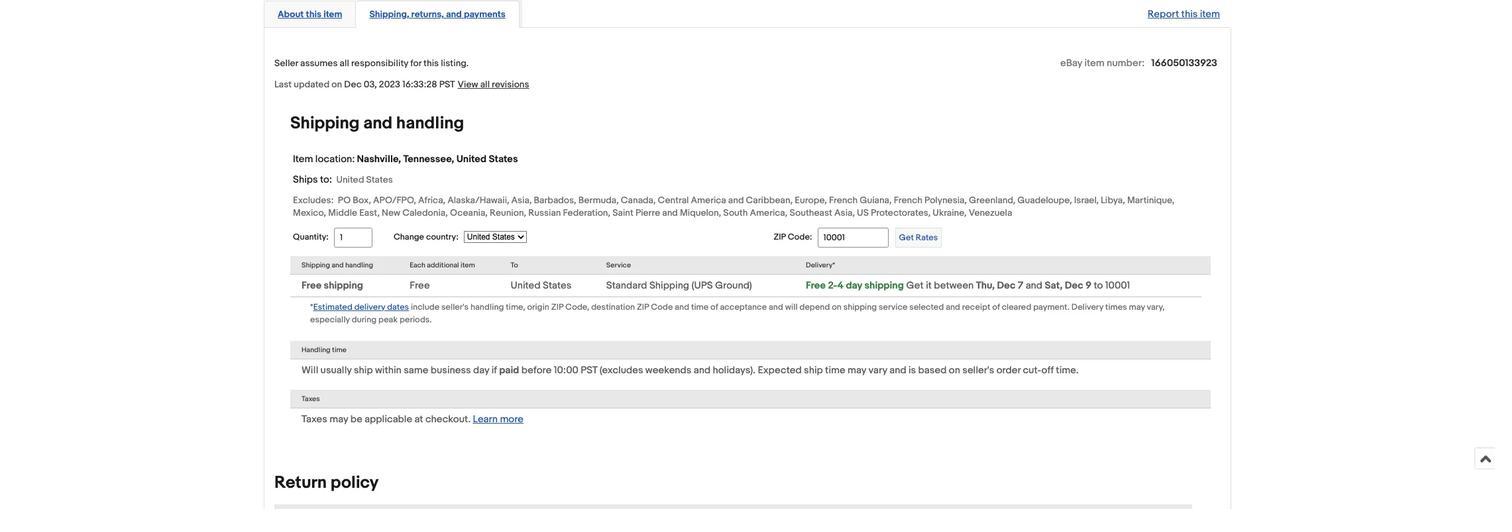 Task type: describe. For each thing, give the bounding box(es) containing it.
standard
[[607, 280, 647, 292]]

dates
[[387, 302, 409, 313]]

and up south
[[729, 195, 744, 206]]

may inside 'include seller's handling time, origin zip code, destination zip code and time of acceptance and will depend on shipping service selected and receipt of cleared payment. delivery times may vary, especially during peak periods.'
[[1129, 302, 1145, 313]]

shipping inside 'include seller's handling time, origin zip code, destination zip code and time of acceptance and will depend on shipping service selected and receipt of cleared payment. delivery times may vary, especially during peak periods.'
[[844, 302, 877, 313]]

and right code
[[675, 302, 690, 313]]

1 vertical spatial may
[[848, 365, 867, 377]]

number:
[[1107, 57, 1145, 70]]

usually
[[321, 365, 352, 377]]

same
[[404, 365, 429, 377]]

16:33:28
[[403, 79, 437, 90]]

include
[[411, 302, 440, 313]]

and down between
[[946, 302, 961, 313]]

between
[[934, 280, 974, 292]]

2 horizontal spatial zip
[[774, 232, 786, 243]]

free for free
[[410, 280, 430, 292]]

time.
[[1056, 365, 1079, 377]]

get rates button
[[895, 228, 942, 248]]

ground
[[715, 280, 750, 292]]

on inside 'include seller's handling time, origin zip code, destination zip code and time of acceptance and will depend on shipping service selected and receipt of cleared payment. delivery times may vary, especially during peak periods.'
[[832, 302, 842, 313]]

0 vertical spatial day
[[846, 280, 863, 292]]

is
[[909, 365, 916, 377]]

more
[[500, 414, 524, 426]]

libya,
[[1101, 195, 1126, 206]]

caledonia,
[[403, 207, 448, 219]]

0 vertical spatial handling
[[396, 113, 464, 134]]

applicable
[[365, 414, 412, 426]]

will
[[302, 365, 318, 377]]

0 vertical spatial asia,
[[512, 195, 532, 206]]

delivery*
[[806, 261, 835, 270]]

and right 7
[[1026, 280, 1043, 292]]

ebay
[[1061, 57, 1083, 70]]

and up nashville,
[[363, 113, 393, 134]]

during
[[352, 315, 377, 325]]

free shipping
[[302, 280, 363, 292]]

0 horizontal spatial on
[[332, 79, 342, 90]]

and left "is" on the right of the page
[[890, 365, 907, 377]]

east,
[[359, 207, 380, 219]]

1 vertical spatial shipping and handling
[[302, 261, 373, 270]]

ebay item number: 166050133923
[[1061, 57, 1218, 70]]

item right the ebay
[[1085, 57, 1105, 70]]

weekends
[[646, 365, 692, 377]]

last
[[274, 79, 292, 90]]

last updated on dec 03, 2023 16:33:28 pst view all revisions
[[274, 79, 529, 90]]

seller assumes all responsibility for this listing.
[[274, 58, 469, 69]]

america
[[691, 195, 726, 206]]

will usually ship within same business day if paid before 10:00 pst (excludes weekends and holidays). expected ship time may vary and is based on seller's order cut-off time.
[[302, 365, 1079, 377]]

2 vertical spatial time
[[825, 365, 846, 377]]

handling inside 'include seller's handling time, origin zip code, destination zip code and time of acceptance and will depend on shipping service selected and receipt of cleared payment. delivery times may vary, especially during peak periods.'
[[471, 302, 504, 313]]

7
[[1018, 280, 1024, 292]]

2 french from the left
[[894, 195, 923, 206]]

nashville,
[[357, 153, 401, 166]]

if
[[492, 365, 497, 377]]

)
[[750, 280, 752, 292]]

southeast
[[790, 207, 833, 219]]

item
[[293, 153, 313, 166]]

assumes
[[300, 58, 338, 69]]

0 vertical spatial shipping
[[290, 113, 360, 134]]

it
[[926, 280, 932, 292]]

delivery
[[354, 302, 385, 313]]

change country:
[[394, 232, 459, 243]]

for
[[411, 58, 422, 69]]

free 2-4 day shipping
[[806, 280, 904, 292]]

estimated
[[313, 302, 353, 313]]

report this item
[[1148, 8, 1221, 20]]

learn more link
[[473, 414, 524, 426]]

payments
[[464, 9, 506, 20]]

2 ship from the left
[[804, 365, 823, 377]]

0 vertical spatial states
[[489, 153, 518, 166]]

0 horizontal spatial dec
[[344, 79, 362, 90]]

10:00
[[554, 365, 579, 377]]

learn
[[473, 414, 498, 426]]

russian
[[529, 207, 561, 219]]

middle
[[328, 207, 357, 219]]

po
[[338, 195, 351, 206]]

include seller's handling time, origin zip code, destination zip code and time of acceptance and will depend on shipping service selected and receipt of cleared payment. delivery times may vary, especially during peak periods.
[[310, 302, 1165, 325]]

*
[[310, 302, 313, 313]]

1 horizontal spatial this
[[424, 58, 439, 69]]

about this item button
[[278, 8, 342, 20]]

1 horizontal spatial dec
[[997, 280, 1016, 292]]

rates
[[916, 233, 938, 243]]

revisions
[[492, 79, 529, 90]]

especially
[[310, 315, 350, 325]]

selected
[[910, 302, 944, 313]]

handling time
[[302, 346, 347, 355]]

2 vertical spatial on
[[949, 365, 961, 377]]

cut-
[[1023, 365, 1042, 377]]

1 horizontal spatial united
[[457, 153, 487, 166]]

responsibility
[[351, 58, 408, 69]]

cleared
[[1002, 302, 1032, 313]]

alaska/hawaii,
[[448, 195, 509, 206]]

protectorates,
[[871, 207, 931, 219]]

report this item link
[[1141, 1, 1227, 27]]

reunion,
[[490, 207, 526, 219]]

box,
[[353, 195, 371, 206]]

tab list containing about this item
[[264, 0, 1232, 28]]

1 horizontal spatial zip
[[637, 302, 649, 313]]

excludes:
[[293, 195, 334, 206]]

delivery
[[1072, 302, 1104, 313]]

item for each additional item
[[461, 261, 475, 270]]

ships to: united states
[[293, 174, 393, 186]]

additional
[[427, 261, 459, 270]]



Task type: vqa. For each thing, say whether or not it's contained in the screenshot.
location:
yes



Task type: locate. For each thing, give the bounding box(es) containing it.
bermuda,
[[579, 195, 619, 206]]

taxes may be applicable at checkout. learn more
[[302, 414, 524, 426]]

tab list
[[264, 0, 1232, 28]]

code:
[[788, 232, 813, 243]]

oceania,
[[450, 207, 488, 219]]

seller's inside 'include seller's handling time, origin zip code, destination zip code and time of acceptance and will depend on shipping service selected and receipt of cleared payment. delivery times may vary, especially during peak periods.'
[[442, 302, 469, 313]]

2 vertical spatial may
[[330, 414, 348, 426]]

service
[[879, 302, 908, 313]]

shipping up location:
[[290, 113, 360, 134]]

10001
[[1106, 280, 1131, 292]]

item inside button
[[324, 9, 342, 20]]

united inside ships to: united states
[[336, 174, 364, 186]]

1 vertical spatial day
[[473, 365, 490, 377]]

this right the for
[[424, 58, 439, 69]]

0 horizontal spatial all
[[340, 58, 349, 69]]

martinique,
[[1128, 195, 1175, 206]]

handling down 'quantity:' text field
[[345, 261, 373, 270]]

day
[[846, 280, 863, 292], [473, 365, 490, 377]]

country:
[[426, 232, 459, 243]]

1 horizontal spatial of
[[993, 302, 1000, 313]]

pst
[[439, 79, 455, 90], [581, 365, 598, 377]]

1 vertical spatial shipping
[[302, 261, 330, 270]]

vary
[[869, 365, 888, 377]]

2 horizontal spatial united
[[511, 280, 541, 292]]

be
[[351, 414, 363, 426]]

get left it
[[907, 280, 924, 292]]

business
[[431, 365, 471, 377]]

2 horizontal spatial states
[[543, 280, 572, 292]]

1 horizontal spatial seller's
[[963, 365, 995, 377]]

time down (ups
[[691, 302, 709, 313]]

free up *
[[302, 280, 322, 292]]

to:
[[320, 174, 332, 186]]

2 horizontal spatial dec
[[1065, 280, 1084, 292]]

this for report
[[1182, 8, 1198, 20]]

time left vary
[[825, 365, 846, 377]]

quantity:
[[293, 232, 329, 243]]

handling up tennessee,
[[396, 113, 464, 134]]

1 horizontal spatial time
[[691, 302, 709, 313]]

2 free from the left
[[410, 280, 430, 292]]

states up alaska/hawaii, at the left top of the page
[[489, 153, 518, 166]]

0 vertical spatial united
[[457, 153, 487, 166]]

free left 2-
[[806, 280, 826, 292]]

shipping up estimated
[[324, 280, 363, 292]]

1 vertical spatial get
[[907, 280, 924, 292]]

time,
[[506, 302, 525, 313]]

united down to
[[511, 280, 541, 292]]

0 horizontal spatial time
[[332, 346, 347, 355]]

pst left view on the top left
[[439, 79, 455, 90]]

get left rates
[[899, 233, 914, 243]]

0 horizontal spatial zip
[[551, 302, 564, 313]]

states inside ships to: united states
[[366, 174, 393, 186]]

ship left within
[[354, 365, 373, 377]]

times
[[1106, 302, 1128, 313]]

acceptance
[[720, 302, 767, 313]]

1 free from the left
[[302, 280, 322, 292]]

2 horizontal spatial free
[[806, 280, 826, 292]]

french
[[829, 195, 858, 206], [894, 195, 923, 206]]

1 horizontal spatial pst
[[581, 365, 598, 377]]

states up 'origin'
[[543, 280, 572, 292]]

handling
[[302, 346, 331, 355]]

1 horizontal spatial ship
[[804, 365, 823, 377]]

* estimated delivery dates
[[310, 302, 409, 313]]

states down nashville,
[[366, 174, 393, 186]]

1 of from the left
[[711, 302, 718, 313]]

get inside "button"
[[899, 233, 914, 243]]

0 horizontal spatial handling
[[345, 261, 373, 270]]

destination
[[592, 302, 635, 313]]

new
[[382, 207, 401, 219]]

free for free 2-4 day shipping
[[806, 280, 826, 292]]

item for report this item
[[1201, 8, 1221, 20]]

2 vertical spatial states
[[543, 280, 572, 292]]

1 french from the left
[[829, 195, 858, 206]]

1 vertical spatial all
[[480, 79, 490, 90]]

day right 4
[[846, 280, 863, 292]]

greenland,
[[969, 195, 1016, 206]]

seller's left order
[[963, 365, 995, 377]]

0 horizontal spatial may
[[330, 414, 348, 426]]

1 horizontal spatial may
[[848, 365, 867, 377]]

0 horizontal spatial of
[[711, 302, 718, 313]]

caribbean,
[[746, 195, 793, 206]]

1 ship from the left
[[354, 365, 373, 377]]

1 vertical spatial handling
[[345, 261, 373, 270]]

updated
[[294, 79, 330, 90]]

0 horizontal spatial asia,
[[512, 195, 532, 206]]

2 horizontal spatial time
[[825, 365, 846, 377]]

1 vertical spatial time
[[332, 346, 347, 355]]

zip
[[774, 232, 786, 243], [551, 302, 564, 313], [637, 302, 649, 313]]

9
[[1086, 280, 1092, 292]]

pierre
[[636, 207, 660, 219]]

payment.
[[1034, 302, 1070, 313]]

united up alaska/hawaii, at the left top of the page
[[457, 153, 487, 166]]

shipping, returns, and payments button
[[370, 8, 506, 20]]

day left 'if'
[[473, 365, 490, 377]]

shipping,
[[370, 9, 409, 20]]

1 horizontal spatial handling
[[396, 113, 464, 134]]

on down 4
[[832, 302, 842, 313]]

0 vertical spatial all
[[340, 58, 349, 69]]

dec left '03,'
[[344, 79, 362, 90]]

0 vertical spatial get
[[899, 233, 914, 243]]

0 horizontal spatial seller's
[[442, 302, 469, 313]]

holidays).
[[713, 365, 756, 377]]

taxes down the will
[[302, 395, 320, 404]]

asia, left the us
[[835, 207, 855, 219]]

shipping and handling up free shipping
[[302, 261, 373, 270]]

of right receipt
[[993, 302, 1000, 313]]

03,
[[364, 79, 377, 90]]

all right view on the top left
[[480, 79, 490, 90]]

0 horizontal spatial day
[[473, 365, 490, 377]]

and up free shipping
[[332, 261, 344, 270]]

depend
[[800, 302, 830, 313]]

ZIP Code: text field
[[818, 228, 889, 248]]

0 vertical spatial taxes
[[302, 395, 320, 404]]

off
[[1042, 365, 1054, 377]]

all right assumes
[[340, 58, 349, 69]]

free for free shipping
[[302, 280, 322, 292]]

may left be on the left
[[330, 414, 348, 426]]

1 vertical spatial seller's
[[963, 365, 995, 377]]

2 horizontal spatial this
[[1182, 8, 1198, 20]]

polynesia,
[[925, 195, 967, 206]]

periods.
[[400, 315, 432, 325]]

and inside button
[[446, 9, 462, 20]]

1 horizontal spatial day
[[846, 280, 863, 292]]

0 vertical spatial may
[[1129, 302, 1145, 313]]

view all revisions link
[[455, 78, 529, 91]]

before
[[522, 365, 552, 377]]

shipping up free shipping
[[302, 261, 330, 270]]

guadeloupe,
[[1018, 195, 1073, 206]]

free down each
[[410, 280, 430, 292]]

peak
[[379, 315, 398, 325]]

dec left 7
[[997, 280, 1016, 292]]

0 vertical spatial seller's
[[442, 302, 469, 313]]

item for about this item
[[324, 9, 342, 20]]

0 vertical spatial time
[[691, 302, 709, 313]]

handling
[[396, 113, 464, 134], [345, 261, 373, 270], [471, 302, 504, 313]]

on right the based
[[949, 365, 961, 377]]

0 vertical spatial on
[[332, 79, 342, 90]]

1 vertical spatial asia,
[[835, 207, 855, 219]]

1 vertical spatial pst
[[581, 365, 598, 377]]

french up protectorates,
[[894, 195, 923, 206]]

0 horizontal spatial states
[[366, 174, 393, 186]]

french up the us
[[829, 195, 858, 206]]

dec left '9'
[[1065, 280, 1084, 292]]

item right report
[[1201, 8, 1221, 20]]

central
[[658, 195, 689, 206]]

may left the vary,
[[1129, 302, 1145, 313]]

time up usually
[[332, 346, 347, 355]]

returns,
[[411, 9, 444, 20]]

zip right 'origin'
[[551, 302, 564, 313]]

view
[[458, 79, 478, 90]]

asia,
[[512, 195, 532, 206], [835, 207, 855, 219]]

2 horizontal spatial may
[[1129, 302, 1145, 313]]

1 horizontal spatial all
[[480, 79, 490, 90]]

get for get it between thu, dec 7 and sat, dec 9 to 10001
[[907, 280, 924, 292]]

and left will
[[769, 302, 784, 313]]

pst right 10:00
[[581, 365, 598, 377]]

this right about at the top left of the page
[[306, 9, 322, 20]]

1 vertical spatial states
[[366, 174, 393, 186]]

canada,
[[621, 195, 656, 206]]

about
[[278, 9, 304, 20]]

1 taxes from the top
[[302, 395, 320, 404]]

shipping and handling up nashville,
[[290, 113, 464, 134]]

2 vertical spatial handling
[[471, 302, 504, 313]]

at
[[415, 414, 423, 426]]

1 horizontal spatial free
[[410, 280, 430, 292]]

time
[[691, 302, 709, 313], [332, 346, 347, 355], [825, 365, 846, 377]]

estimated delivery dates link
[[313, 301, 409, 314]]

handling left time,
[[471, 302, 504, 313]]

standard shipping (ups ground )
[[607, 280, 752, 292]]

1 vertical spatial taxes
[[302, 414, 327, 426]]

Quantity: text field
[[334, 228, 373, 248]]

shipping down free 2-4 day shipping
[[844, 302, 877, 313]]

166050133923
[[1152, 57, 1218, 70]]

(excludes
[[600, 365, 643, 377]]

this right report
[[1182, 8, 1198, 20]]

0 horizontal spatial this
[[306, 9, 322, 20]]

0 horizontal spatial free
[[302, 280, 322, 292]]

0 horizontal spatial ship
[[354, 365, 373, 377]]

sat,
[[1045, 280, 1063, 292]]

return policy
[[274, 473, 379, 494]]

of down (ups
[[711, 302, 718, 313]]

1 horizontal spatial states
[[489, 153, 518, 166]]

time inside 'include seller's handling time, origin zip code, destination zip code and time of acceptance and will depend on shipping service selected and receipt of cleared payment. delivery times may vary, especially during peak periods.'
[[691, 302, 709, 313]]

shipping, returns, and payments
[[370, 9, 506, 20]]

get rates
[[899, 233, 938, 243]]

code
[[651, 302, 673, 313]]

ship
[[354, 365, 373, 377], [804, 365, 823, 377]]

ukraine,
[[933, 207, 967, 219]]

0 horizontal spatial french
[[829, 195, 858, 206]]

get for get rates
[[899, 233, 914, 243]]

0 horizontal spatial pst
[[439, 79, 455, 90]]

seller's right include
[[442, 302, 469, 313]]

may left vary
[[848, 365, 867, 377]]

and down central at the left top of the page
[[663, 207, 678, 219]]

venezuela
[[969, 207, 1013, 219]]

to
[[511, 261, 518, 270]]

this inside button
[[306, 9, 322, 20]]

2 vertical spatial shipping
[[650, 280, 690, 292]]

0 vertical spatial shipping and handling
[[290, 113, 464, 134]]

shipping up service
[[865, 280, 904, 292]]

0 vertical spatial pst
[[439, 79, 455, 90]]

and
[[446, 9, 462, 20], [363, 113, 393, 134], [729, 195, 744, 206], [663, 207, 678, 219], [332, 261, 344, 270], [1026, 280, 1043, 292], [675, 302, 690, 313], [769, 302, 784, 313], [946, 302, 961, 313], [694, 365, 711, 377], [890, 365, 907, 377]]

1 horizontal spatial french
[[894, 195, 923, 206]]

location:
[[315, 153, 355, 166]]

2 of from the left
[[993, 302, 1000, 313]]

within
[[375, 365, 402, 377]]

dec
[[344, 79, 362, 90], [997, 280, 1016, 292], [1065, 280, 1084, 292]]

taxes for taxes
[[302, 395, 320, 404]]

2023
[[379, 79, 400, 90]]

and right returns,
[[446, 9, 462, 20]]

1 vertical spatial on
[[832, 302, 842, 313]]

item right "additional"
[[461, 261, 475, 270]]

this for about
[[306, 9, 322, 20]]

2 vertical spatial united
[[511, 280, 541, 292]]

taxes left be on the left
[[302, 414, 327, 426]]

taxes for taxes may be applicable at checkout. learn more
[[302, 414, 327, 426]]

3 free from the left
[[806, 280, 826, 292]]

item right about at the top left of the page
[[324, 9, 342, 20]]

1 horizontal spatial asia,
[[835, 207, 855, 219]]

0 horizontal spatial united
[[336, 174, 364, 186]]

po box, apo/fpo, africa, alaska/hawaii, asia, barbados, bermuda, canada, central america and caribbean, europe, french guiana, french polynesia, greenland, guadeloupe, israel, libya, martinique, mexico, middle east, new caledonia, oceania, reunion, russian federation, saint pierre and miquelon, south america, southeast asia, us protectorates, ukraine, venezuela
[[293, 195, 1175, 219]]

1 horizontal spatial on
[[832, 302, 842, 313]]

each
[[410, 261, 426, 270]]

seller
[[274, 58, 298, 69]]

on right 'updated'
[[332, 79, 342, 90]]

zip left code:
[[774, 232, 786, 243]]

asia, up reunion,
[[512, 195, 532, 206]]

zip left code
[[637, 302, 649, 313]]

will
[[785, 302, 798, 313]]

(ups
[[692, 280, 713, 292]]

america,
[[750, 207, 788, 219]]

ship right expected
[[804, 365, 823, 377]]

2 taxes from the top
[[302, 414, 327, 426]]

united up po
[[336, 174, 364, 186]]

2 horizontal spatial handling
[[471, 302, 504, 313]]

1 vertical spatial united
[[336, 174, 364, 186]]

service
[[607, 261, 631, 270]]

and left the holidays). at bottom
[[694, 365, 711, 377]]

shipping up code
[[650, 280, 690, 292]]

2 horizontal spatial on
[[949, 365, 961, 377]]



